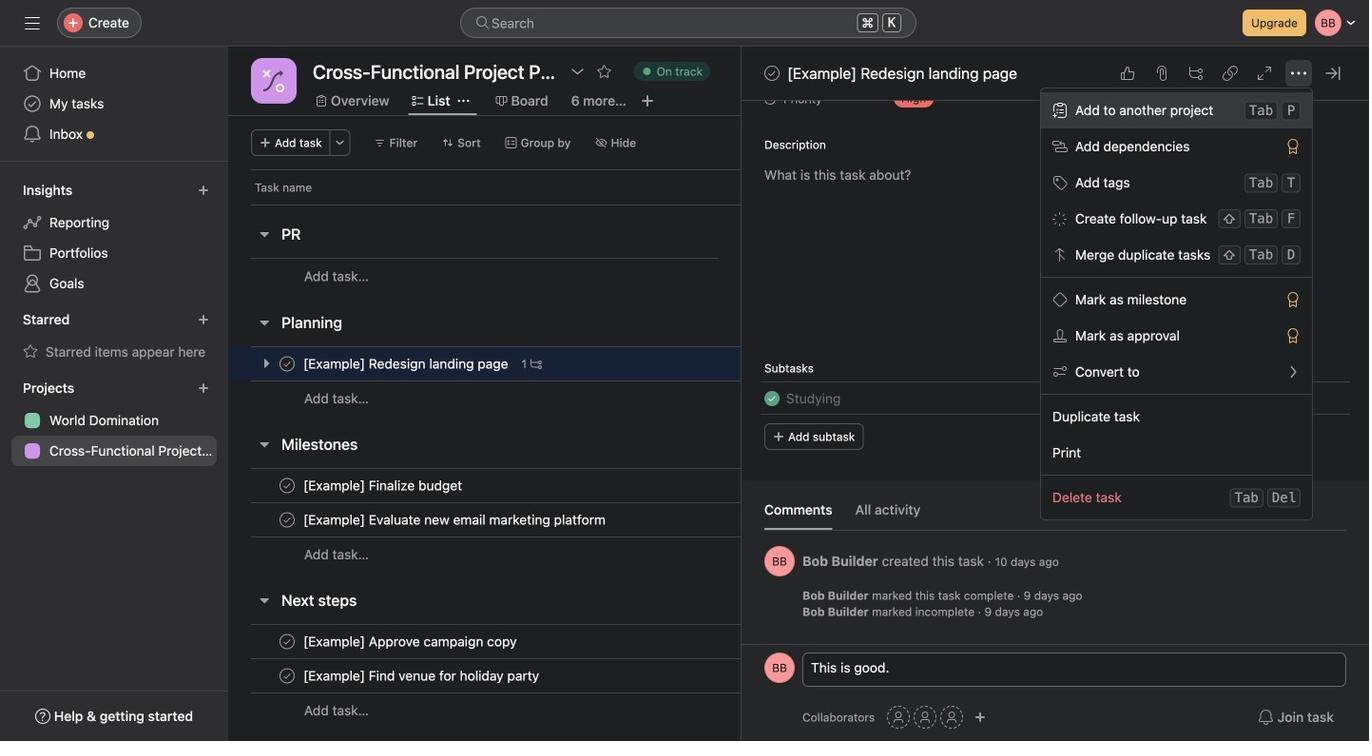 Task type: vqa. For each thing, say whether or not it's contained in the screenshot.
by
no



Task type: describe. For each thing, give the bounding box(es) containing it.
starred element
[[0, 302, 228, 371]]

mark complete checkbox for mark complete image
[[276, 474, 299, 497]]

[example] find venue for holiday party cell
[[228, 658, 742, 693]]

close details image
[[1326, 66, 1341, 81]]

mark complete image for "[example] finalize budget" cell
[[276, 474, 299, 497]]

mark complete image for [example] approve campaign copy cell
[[276, 630, 299, 653]]

toggle assignee popover image
[[1282, 387, 1305, 410]]

attachments: add a file to this task, [example] redesign landing page image
[[1155, 66, 1170, 81]]

open user profile image
[[765, 546, 795, 576]]

more actions for this task image
[[1292, 66, 1307, 81]]

tab list inside "[example] redesign landing page" dialog
[[765, 499, 1347, 531]]

expand subtask list for the task [example] redesign landing page image
[[259, 356, 274, 371]]

mark complete checkbox for mark complete icon inside the [example] find venue for holiday party cell
[[276, 630, 299, 653]]

hide sidebar image
[[25, 15, 40, 30]]

add subtask image
[[1189, 66, 1204, 81]]

projects element
[[0, 371, 228, 470]]

global element
[[0, 47, 228, 161]]

task name text field for mark complete option inside the [example] approve campaign copy cell
[[300, 632, 523, 651]]

add to starred image
[[597, 64, 612, 79]]

add or remove collaborators image
[[975, 712, 987, 723]]

[example] evaluate new email marketing platform cell
[[228, 502, 742, 537]]

mark complete image for [example] find venue for holiday party cell
[[276, 664, 299, 687]]

more actions image
[[334, 137, 346, 148]]

1 subtask image
[[531, 358, 542, 370]]

1 collapse task list for this group image from the top
[[257, 226, 272, 242]]

add items to starred image
[[198, 314, 209, 325]]

insights element
[[0, 173, 228, 302]]

show options image
[[570, 64, 586, 79]]

new project or portfolio image
[[198, 382, 209, 394]]

[example] finalize budget cell
[[228, 468, 742, 503]]



Task type: locate. For each thing, give the bounding box(es) containing it.
mark complete checkbox inside "[example] finalize budget" cell
[[276, 474, 299, 497]]

header planning tree grid
[[228, 346, 926, 416]]

add tab image
[[640, 93, 655, 108]]

0 vertical spatial collapse task list for this group image
[[257, 315, 272, 330]]

Search tasks, projects, and more text field
[[460, 8, 917, 38]]

1 mark complete checkbox from the top
[[276, 474, 299, 497]]

[example] approve campaign copy cell
[[228, 624, 742, 659]]

2 mark complete checkbox from the top
[[276, 630, 299, 653]]

0 likes. click to like this task image
[[1121, 66, 1136, 81]]

completed image
[[761, 387, 784, 410]]

2 task name text field from the top
[[300, 476, 468, 495]]

main content
[[742, 0, 1370, 644]]

0 vertical spatial collapse task list for this group image
[[257, 226, 272, 242]]

copy task link image
[[1223, 66, 1239, 81]]

0 vertical spatial mark complete checkbox
[[276, 474, 299, 497]]

Task Name text field
[[787, 388, 841, 409]]

task name text field inside "[example] finalize budget" cell
[[300, 476, 468, 495]]

mark complete image
[[761, 62, 784, 85], [276, 352, 299, 375], [276, 474, 299, 497], [276, 630, 299, 653], [276, 664, 299, 687]]

row
[[228, 169, 812, 205], [251, 204, 742, 205], [228, 258, 926, 294], [228, 380, 926, 416], [228, 468, 926, 503], [228, 502, 926, 537], [228, 537, 926, 572], [228, 624, 926, 659], [228, 658, 926, 693], [228, 693, 926, 728]]

None field
[[460, 8, 917, 38]]

new insights image
[[198, 185, 209, 196]]

header milestones tree grid
[[228, 468, 926, 572]]

Mark complete checkbox
[[276, 474, 299, 497], [276, 630, 299, 653]]

3 task name text field from the top
[[300, 510, 612, 529]]

collapse task list for this group image down expand subtask list for the task [example] redesign landing page icon
[[257, 437, 272, 452]]

edit comment document
[[804, 657, 1346, 699]]

4 task name text field from the top
[[300, 632, 523, 651]]

task name text field inside [example] redesign landing page cell
[[300, 354, 514, 373]]

Task name text field
[[300, 666, 545, 685]]

collapse task list for this group image
[[257, 315, 272, 330], [257, 437, 272, 452]]

mark complete image inside [example] approve campaign copy cell
[[276, 630, 299, 653]]

tab list
[[765, 499, 1347, 531]]

mark complete image
[[276, 508, 299, 531]]

Mark complete checkbox
[[761, 62, 784, 85], [276, 352, 299, 375], [276, 508, 299, 531], [276, 664, 299, 687]]

mark complete checkbox inside [example] redesign landing page cell
[[276, 352, 299, 375]]

line_and_symbols image
[[263, 69, 285, 92]]

header next steps tree grid
[[228, 624, 926, 728]]

collapse task list for this group image for header planning tree grid
[[257, 315, 272, 330]]

open user profile image
[[765, 653, 795, 683]]

task name text field inside [example] approve campaign copy cell
[[300, 632, 523, 651]]

task name text field for mark complete checkbox within the [example] evaluate new email marketing platform cell
[[300, 510, 612, 529]]

mark complete checkbox inside [example] approve campaign copy cell
[[276, 630, 299, 653]]

collapse task list for this group image
[[257, 226, 272, 242], [257, 593, 272, 608]]

2 collapse task list for this group image from the top
[[257, 593, 272, 608]]

[example] redesign landing page cell
[[228, 346, 742, 381]]

tab actions image
[[458, 95, 470, 107]]

mark complete image inside "[example] finalize budget" cell
[[276, 474, 299, 497]]

1 collapse task list for this group image from the top
[[257, 315, 272, 330]]

2 collapse task list for this group image from the top
[[257, 437, 272, 452]]

task name text field inside the [example] evaluate new email marketing platform cell
[[300, 510, 612, 529]]

Completed checkbox
[[761, 387, 784, 410]]

task name text field for mark complete option inside "[example] finalize budget" cell
[[300, 476, 468, 495]]

full screen image
[[1258, 66, 1273, 81]]

1 vertical spatial collapse task list for this group image
[[257, 437, 272, 452]]

list item
[[742, 381, 1370, 416]]

collapse task list for this group image for header milestones tree grid
[[257, 437, 272, 452]]

1 vertical spatial mark complete checkbox
[[276, 630, 299, 653]]

[example] redesign landing page dialog
[[742, 0, 1370, 741]]

mark complete checkbox inside [example] find venue for holiday party cell
[[276, 664, 299, 687]]

1 vertical spatial collapse task list for this group image
[[257, 593, 272, 608]]

menu item
[[1041, 92, 1313, 128]]

collapse task list for this group image up expand subtask list for the task [example] redesign landing page icon
[[257, 315, 272, 330]]

mark complete checkbox inside the [example] evaluate new email marketing platform cell
[[276, 508, 299, 531]]

mark complete image inside [example] find venue for holiday party cell
[[276, 664, 299, 687]]

1 task name text field from the top
[[300, 354, 514, 373]]

None text field
[[308, 54, 561, 88]]

Task name text field
[[300, 354, 514, 373], [300, 476, 468, 495], [300, 510, 612, 529], [300, 632, 523, 651]]



